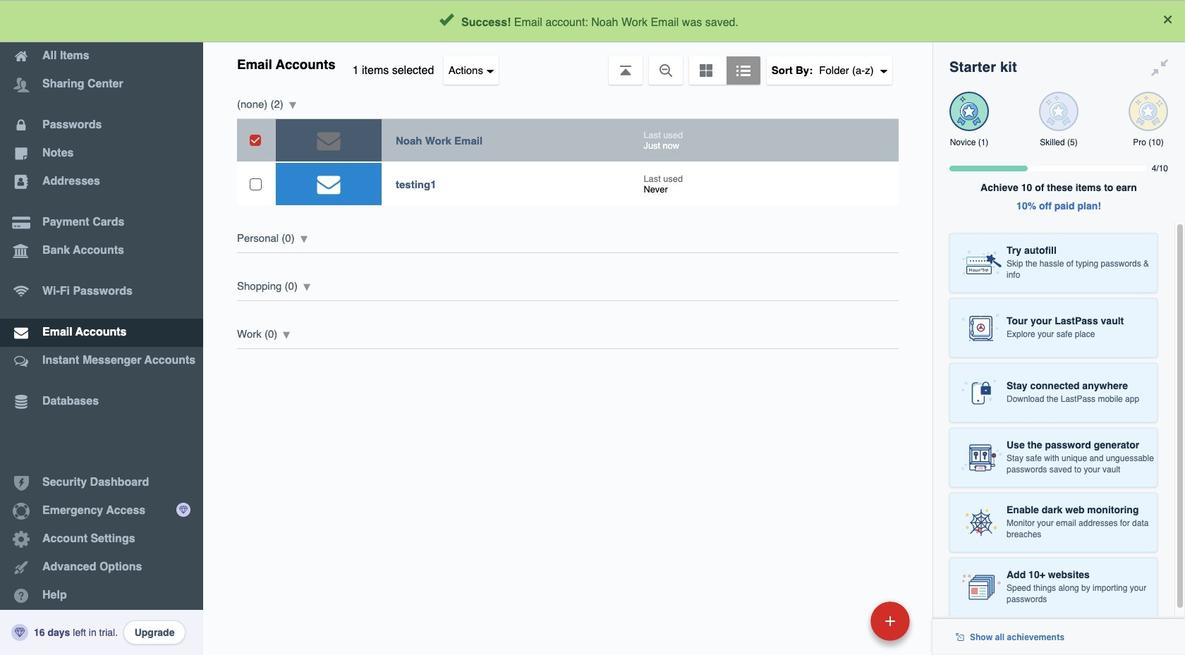 Task type: locate. For each thing, give the bounding box(es) containing it.
vault options navigation
[[203, 42, 933, 85]]

alert
[[0, 0, 1185, 42]]

main navigation navigation
[[0, 0, 203, 655]]

new item element
[[774, 601, 915, 641]]

search my vault text field
[[340, 6, 904, 37]]



Task type: vqa. For each thing, say whether or not it's contained in the screenshot.
LASTPASS image
no



Task type: describe. For each thing, give the bounding box(es) containing it.
Search search field
[[340, 6, 904, 37]]

new item navigation
[[774, 598, 918, 655]]



